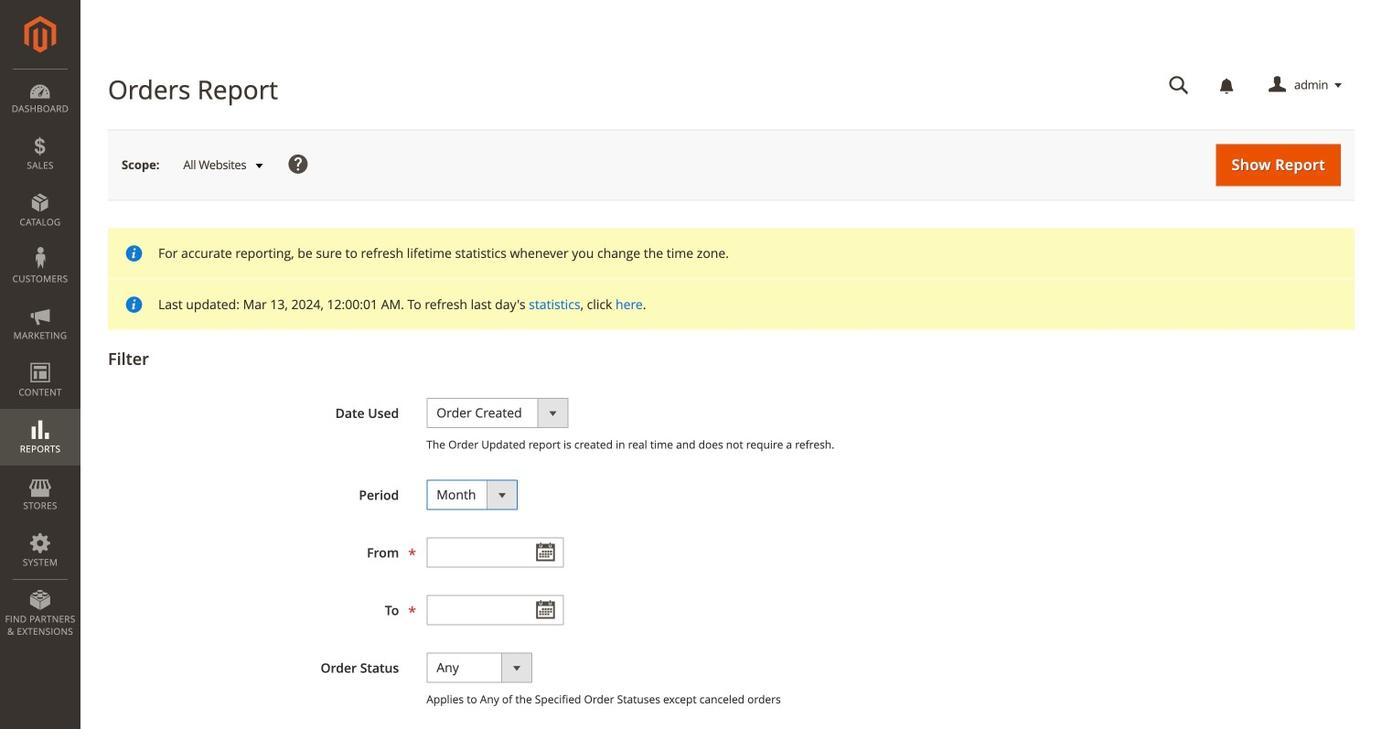 Task type: locate. For each thing, give the bounding box(es) containing it.
None text field
[[1156, 70, 1202, 102], [427, 537, 564, 568], [427, 595, 564, 625], [1156, 70, 1202, 102], [427, 537, 564, 568], [427, 595, 564, 625]]

menu bar
[[0, 69, 81, 647]]



Task type: describe. For each thing, give the bounding box(es) containing it.
magento admin panel image
[[24, 16, 56, 53]]



